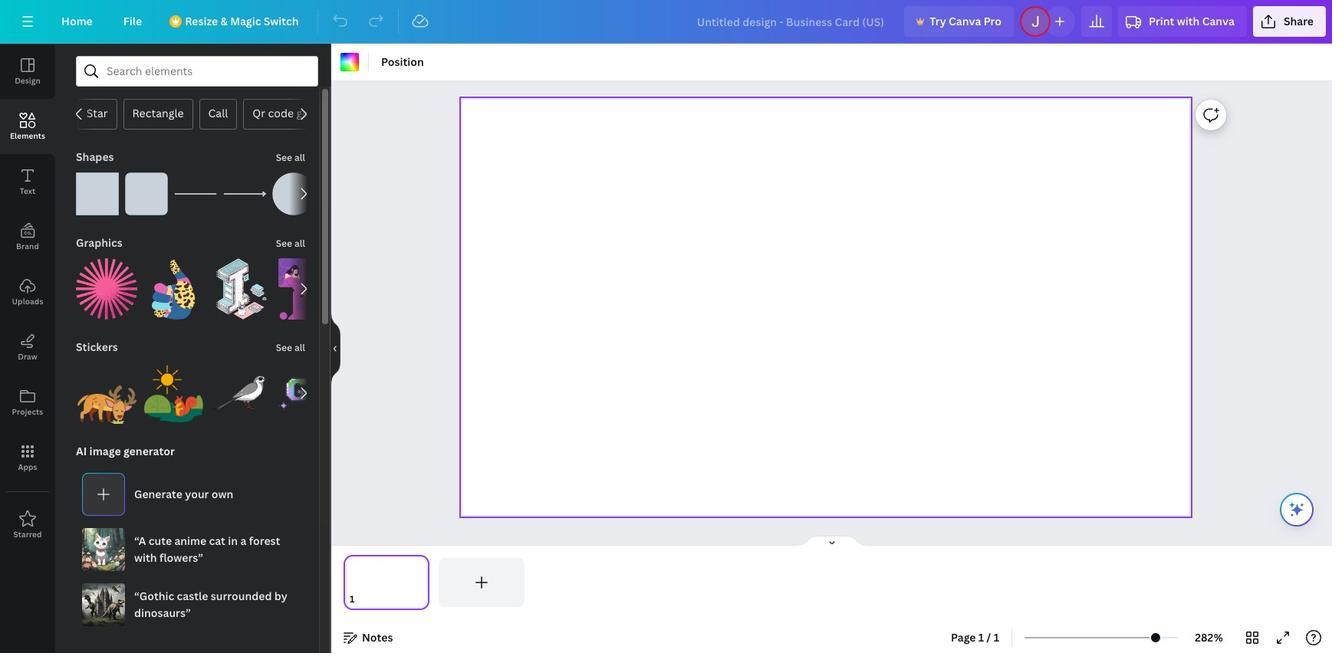 Task type: locate. For each thing, give the bounding box(es) containing it.
apps
[[18, 462, 37, 473]]

see all button down the white circle shape image at the top of the page
[[274, 228, 307, 259]]

0 vertical spatial all
[[294, 151, 305, 164]]

see for stickers
[[276, 341, 292, 354]]

1 vertical spatial with
[[134, 551, 157, 565]]

see down the white circle shape image at the top of the page
[[276, 237, 292, 250]]

1 horizontal spatial add this line to the canvas image
[[223, 173, 266, 216]]

1 canva from the left
[[949, 14, 981, 28]]

pro
[[984, 14, 1002, 28]]

1 vertical spatial generator
[[123, 444, 175, 459]]

elements
[[10, 130, 45, 141]]

3 see from the top
[[276, 341, 292, 354]]

own
[[212, 487, 233, 502]]

1 vertical spatial see all button
[[274, 228, 307, 259]]

2 vertical spatial see all
[[276, 341, 305, 354]]

canva right print
[[1203, 14, 1235, 28]]

add this line to the canvas image
[[174, 173, 217, 216], [223, 173, 266, 216]]

see all button for shapes
[[274, 142, 307, 173]]

2 vertical spatial see
[[276, 341, 292, 354]]

see all button left hide image
[[274, 332, 307, 363]]

2 see all from the top
[[276, 237, 305, 250]]

0 horizontal spatial with
[[134, 551, 157, 565]]

design button
[[0, 44, 55, 99]]

design
[[15, 75, 41, 86]]

add this line to the canvas image right rounded square image
[[174, 173, 217, 216]]

1 see all from the top
[[276, 151, 305, 164]]

all up the white circle shape image at the top of the page
[[294, 151, 305, 164]]

all
[[294, 151, 305, 164], [294, 237, 305, 250], [294, 341, 305, 354]]

0 vertical spatial see all button
[[274, 142, 307, 173]]

see all left hide image
[[276, 341, 305, 354]]

0 vertical spatial with
[[1177, 14, 1200, 28]]

position button
[[375, 50, 430, 74]]

page
[[951, 631, 976, 645]]

Page title text field
[[361, 592, 367, 608]]

canva
[[949, 14, 981, 28], [1203, 14, 1235, 28]]

see left hide image
[[276, 341, 292, 354]]

try
[[930, 14, 946, 28]]

2 see from the top
[[276, 237, 292, 250]]

1 see from the top
[[276, 151, 292, 164]]

see all
[[276, 151, 305, 164], [276, 237, 305, 250], [276, 341, 305, 354]]

ai image generator
[[76, 444, 175, 459]]

hide pages image
[[795, 535, 869, 548]]

all for graphics
[[294, 237, 305, 250]]

with
[[1177, 14, 1200, 28], [134, 551, 157, 565]]

1 vertical spatial all
[[294, 237, 305, 250]]

see all up the white circle shape image at the top of the page
[[276, 151, 305, 164]]

1 vertical spatial see
[[276, 237, 292, 250]]

text
[[20, 186, 36, 196]]

all left hide image
[[294, 341, 305, 354]]

with down "a
[[134, 551, 157, 565]]

0 vertical spatial see all
[[276, 151, 305, 164]]

ai
[[76, 444, 87, 459]]

1 all from the top
[[294, 151, 305, 164]]

0 horizontal spatial canva
[[949, 14, 981, 28]]

3 see all button from the top
[[274, 332, 307, 363]]

generator right code on the left of page
[[296, 106, 347, 120]]

star
[[86, 106, 108, 120]]

call
[[208, 106, 228, 120]]

hide image
[[331, 312, 341, 385]]

0 vertical spatial see
[[276, 151, 292, 164]]

dinosaurs"
[[134, 606, 191, 621]]

1 horizontal spatial 1
[[994, 631, 1000, 645]]

page 1 / 1
[[951, 631, 1000, 645]]

file
[[123, 14, 142, 28]]

group
[[76, 163, 119, 216], [125, 163, 168, 216], [272, 173, 315, 216], [76, 249, 137, 320], [143, 249, 205, 320], [211, 249, 272, 320], [278, 259, 340, 320], [76, 354, 137, 424], [143, 354, 205, 424], [211, 363, 272, 424], [278, 363, 340, 424]]

main menu bar
[[0, 0, 1332, 44]]

1 see all button from the top
[[274, 142, 307, 173]]

see all button
[[274, 142, 307, 173], [274, 228, 307, 259], [274, 332, 307, 363]]

generator for ai image generator
[[123, 444, 175, 459]]

3 all from the top
[[294, 341, 305, 354]]

all up couple having a virtual date image
[[294, 237, 305, 250]]

0 horizontal spatial add this line to the canvas image
[[174, 173, 217, 216]]

see
[[276, 151, 292, 164], [276, 237, 292, 250], [276, 341, 292, 354]]

generator up the generate
[[123, 444, 175, 459]]

graphics
[[76, 236, 123, 250]]

qr code generator
[[253, 106, 347, 120]]

1 horizontal spatial with
[[1177, 14, 1200, 28]]

with right print
[[1177, 14, 1200, 28]]

generator inside button
[[296, 106, 347, 120]]

1 left / on the right of page
[[979, 631, 984, 645]]

0 horizontal spatial 1
[[979, 631, 984, 645]]

2 all from the top
[[294, 237, 305, 250]]

"a
[[134, 534, 146, 548]]

3 see all from the top
[[276, 341, 305, 354]]

2 see all button from the top
[[274, 228, 307, 259]]

see all button down qr code generator button on the top left of page
[[274, 142, 307, 173]]

with inside dropdown button
[[1177, 14, 1200, 28]]

surrounded
[[211, 589, 272, 604]]

a
[[240, 534, 246, 548]]

resize & magic switch button
[[160, 6, 311, 37]]

star button
[[77, 99, 117, 130]]

1 horizontal spatial generator
[[296, 106, 347, 120]]

&
[[221, 14, 228, 28]]

by
[[274, 589, 287, 604]]

add this line to the canvas image left the white circle shape image at the top of the page
[[223, 173, 266, 216]]

qr
[[253, 106, 266, 120]]

1
[[979, 631, 984, 645], [994, 631, 1000, 645]]

share button
[[1253, 6, 1326, 37]]

see for shapes
[[276, 151, 292, 164]]

draw
[[18, 351, 37, 362]]

home
[[61, 14, 93, 28]]

2 canva from the left
[[1203, 14, 1235, 28]]

canva inside button
[[949, 14, 981, 28]]

starred
[[13, 529, 42, 540]]

try canva pro button
[[905, 6, 1014, 37]]

2 vertical spatial all
[[294, 341, 305, 354]]

1 right / on the right of page
[[994, 631, 1000, 645]]

2 vertical spatial see all button
[[274, 332, 307, 363]]

resize
[[185, 14, 218, 28]]

elements button
[[0, 99, 55, 154]]

see all up couple having a virtual date image
[[276, 237, 305, 250]]

1 horizontal spatial canva
[[1203, 14, 1235, 28]]

canva right try
[[949, 14, 981, 28]]

all for stickers
[[294, 341, 305, 354]]

0 horizontal spatial generator
[[123, 444, 175, 459]]

"gothic castle surrounded by dinosaurs"
[[134, 589, 287, 621]]

see up the white circle shape image at the top of the page
[[276, 151, 292, 164]]

0 vertical spatial generator
[[296, 106, 347, 120]]

print with canva button
[[1118, 6, 1247, 37]]

all for shapes
[[294, 151, 305, 164]]

1 vertical spatial see all
[[276, 237, 305, 250]]

generator
[[296, 106, 347, 120], [123, 444, 175, 459]]



Task type: vqa. For each thing, say whether or not it's contained in the screenshot.
Projects button
yes



Task type: describe. For each thing, give the bounding box(es) containing it.
uploads button
[[0, 265, 55, 320]]

"gothic
[[134, 589, 174, 604]]

Search elements search field
[[107, 57, 288, 86]]

rectangle
[[132, 106, 184, 120]]

uploads
[[12, 296, 43, 307]]

pastel isometric letter i image
[[211, 259, 272, 320]]

file button
[[111, 6, 154, 37]]

magic
[[230, 14, 261, 28]]

textured brutalist sun blaze element image
[[76, 259, 137, 320]]

switch
[[264, 14, 299, 28]]

1 add this line to the canvas image from the left
[[174, 173, 217, 216]]

"a cute anime cat in a forest with flowers"
[[134, 534, 280, 565]]

square image
[[76, 173, 119, 216]]

/
[[987, 631, 991, 645]]

see all button for stickers
[[274, 332, 307, 363]]

print with canva
[[1149, 14, 1235, 28]]

cute
[[149, 534, 172, 548]]

see all for stickers
[[276, 341, 305, 354]]

white circle shape image
[[272, 173, 315, 216]]

see all for shapes
[[276, 151, 305, 164]]

rounded square image
[[125, 173, 168, 216]]

generator for qr code generator
[[296, 106, 347, 120]]

wild pattern thumbs up icon image
[[143, 259, 205, 320]]

image
[[89, 444, 121, 459]]

see for graphics
[[276, 237, 292, 250]]

in
[[228, 534, 238, 548]]

draw button
[[0, 320, 55, 375]]

flowers"
[[159, 551, 203, 565]]

Design title text field
[[685, 6, 898, 37]]

see all button for graphics
[[274, 228, 307, 259]]

side panel tab list
[[0, 44, 55, 553]]

cat
[[209, 534, 225, 548]]

call button
[[199, 99, 237, 130]]

rectangle button
[[123, 99, 193, 130]]

qr code generator button
[[243, 99, 356, 130]]

couple having a virtual date image
[[278, 259, 340, 320]]

generate your own
[[134, 487, 233, 502]]

apps button
[[0, 430, 55, 486]]

castle
[[177, 589, 208, 604]]

canva inside dropdown button
[[1203, 14, 1235, 28]]

starred button
[[0, 498, 55, 553]]

forest
[[249, 534, 280, 548]]

home link
[[49, 6, 105, 37]]

with inside ""a cute anime cat in a forest with flowers""
[[134, 551, 157, 565]]

resize & magic switch
[[185, 14, 299, 28]]

your
[[185, 487, 209, 502]]

2 add this line to the canvas image from the left
[[223, 173, 266, 216]]

brand
[[16, 241, 39, 252]]

position
[[381, 54, 424, 69]]

shapes
[[76, 150, 114, 164]]

notes button
[[338, 626, 399, 651]]

share
[[1284, 14, 1314, 28]]

#ffffff image
[[341, 53, 359, 71]]

see all for graphics
[[276, 237, 305, 250]]

brand button
[[0, 209, 55, 265]]

stickers button
[[74, 332, 120, 363]]

code
[[268, 106, 294, 120]]

try canva pro
[[930, 14, 1002, 28]]

generate
[[134, 487, 183, 502]]

anime
[[174, 534, 207, 548]]

stickers
[[76, 340, 118, 354]]

text button
[[0, 154, 55, 209]]

page 1 image
[[344, 558, 430, 608]]

graphics button
[[74, 228, 124, 259]]

282%
[[1195, 631, 1223, 645]]

1 1 from the left
[[979, 631, 984, 645]]

282% button
[[1184, 626, 1234, 651]]

shapes button
[[74, 142, 115, 173]]

notes
[[362, 631, 393, 645]]

projects button
[[0, 375, 55, 430]]

2 1 from the left
[[994, 631, 1000, 645]]

print
[[1149, 14, 1175, 28]]

projects
[[12, 407, 43, 417]]

canva assistant image
[[1288, 501, 1306, 519]]



